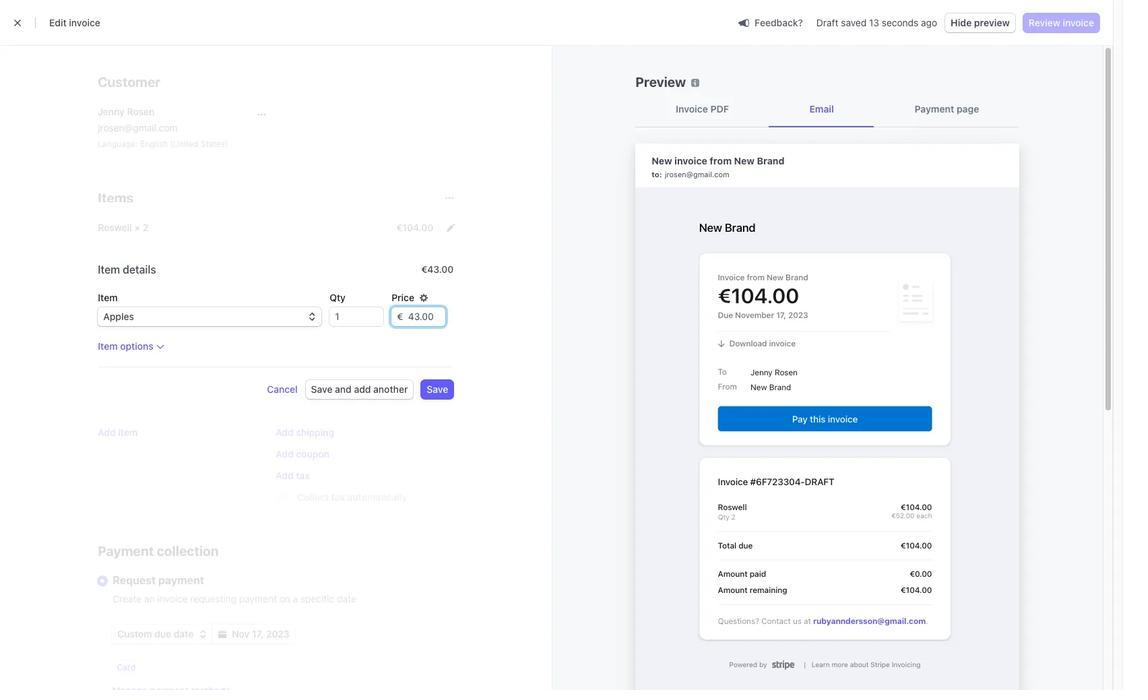 Task type: describe. For each thing, give the bounding box(es) containing it.
requesting
[[190, 593, 237, 605]]

add item button
[[98, 426, 138, 439]]

review invoice button
[[1024, 13, 1100, 32]]

item for item options
[[98, 340, 118, 352]]

email
[[810, 103, 834, 115]]

preview
[[636, 74, 686, 90]]

jenny
[[98, 106, 125, 117]]

€ button
[[392, 307, 403, 326]]

roswell × 2
[[98, 222, 149, 233]]

feedback?
[[755, 17, 803, 28]]

feedback? button
[[733, 13, 809, 32]]

review
[[1029, 17, 1061, 28]]

draft
[[817, 17, 839, 28]]

edit invoice
[[49, 17, 100, 28]]

svg image
[[258, 111, 266, 119]]

on
[[279, 593, 290, 605]]

svg image for custom due date
[[199, 630, 207, 638]]

item options
[[98, 340, 153, 352]]

invoice for review
[[1063, 17, 1095, 28]]

add for add tax
[[276, 470, 294, 481]]

brand
[[757, 155, 785, 166]]

save and add another button
[[306, 380, 413, 399]]

date inside request payment create an invoice requesting payment on a specific date
[[337, 593, 356, 605]]

specific
[[301, 593, 335, 605]]

collect tax automatically
[[297, 491, 407, 503]]

€43.00
[[421, 264, 454, 275]]

item for item details
[[98, 264, 120, 276]]

jenny rosen jrosen@gmail.com language: english (united states)
[[98, 106, 228, 149]]

€104.00
[[397, 222, 434, 233]]

item options button
[[98, 340, 164, 353]]

add shipping button
[[276, 426, 334, 439]]

save button
[[422, 380, 454, 399]]

draft saved 13 seconds ago
[[817, 17, 938, 28]]

2023
[[266, 628, 290, 640]]

(united
[[170, 139, 198, 149]]

tax for collect
[[331, 491, 345, 503]]

an
[[144, 593, 155, 605]]

cancel
[[267, 383, 298, 395]]

2 horizontal spatial svg image
[[447, 224, 455, 232]]

nov 17, 2023
[[232, 628, 290, 640]]

details
[[123, 264, 156, 276]]

price
[[392, 292, 414, 303]]

item details
[[98, 264, 156, 276]]

collection
[[157, 543, 219, 559]]

nov 17, 2023 button
[[213, 625, 295, 644]]

jrosen@gmail.com inside new invoice from new brand to : jrosen@gmail.com
[[665, 170, 730, 179]]

hide preview
[[951, 17, 1010, 28]]

×
[[134, 222, 140, 233]]

payment page
[[915, 103, 980, 115]]

collect
[[297, 491, 329, 503]]

automatically
[[348, 491, 407, 503]]

due
[[154, 628, 171, 640]]

hide
[[951, 17, 972, 28]]

rosen
[[127, 106, 155, 117]]

item
[[118, 427, 138, 438]]

invoice for new
[[675, 155, 708, 166]]

€
[[397, 311, 403, 322]]

request
[[113, 574, 156, 586]]

add shipping
[[276, 427, 334, 438]]

add for add shipping
[[276, 427, 294, 438]]

english
[[140, 139, 168, 149]]

page
[[957, 103, 980, 115]]

add item
[[98, 427, 138, 438]]

roswell
[[98, 222, 132, 233]]

17,
[[252, 628, 264, 640]]

tax for add
[[296, 470, 310, 481]]

from
[[710, 155, 732, 166]]

€0.00 text field
[[403, 307, 446, 326]]

payment collection
[[98, 543, 219, 559]]

a
[[293, 593, 298, 605]]

add coupon button
[[276, 448, 329, 461]]



Task type: locate. For each thing, give the bounding box(es) containing it.
tax right collect
[[331, 491, 345, 503]]

invoice right edit
[[69, 17, 100, 28]]

svg image right €104.00
[[447, 224, 455, 232]]

svg image inside nov 17, 2023 button
[[219, 630, 227, 638]]

shipping
[[296, 427, 334, 438]]

nov
[[232, 628, 250, 640]]

0 vertical spatial payment
[[915, 103, 955, 115]]

new invoice from new brand to : jrosen@gmail.com
[[652, 155, 785, 179]]

payment
[[915, 103, 955, 115], [98, 543, 154, 559]]

1 horizontal spatial svg image
[[219, 630, 227, 638]]

2
[[143, 222, 149, 233]]

0 horizontal spatial payment
[[158, 574, 204, 586]]

add tax
[[276, 470, 310, 481]]

invoice for edit
[[69, 17, 100, 28]]

0 horizontal spatial payment
[[98, 543, 154, 559]]

2 save from the left
[[427, 383, 448, 395]]

language:
[[98, 139, 138, 149]]

date right specific
[[337, 593, 356, 605]]

create
[[113, 593, 142, 605]]

svg image inside custom due date "popup button"
[[199, 630, 207, 638]]

tab list containing invoice pdf
[[636, 92, 1020, 127]]

payment left "on" at left
[[239, 593, 277, 605]]

tax
[[296, 470, 310, 481], [331, 491, 345, 503]]

item left options
[[98, 340, 118, 352]]

states)
[[201, 139, 228, 149]]

1 vertical spatial payment
[[239, 593, 277, 605]]

coupon
[[296, 448, 329, 460]]

apples button
[[98, 307, 322, 326]]

0 horizontal spatial jrosen@gmail.com
[[98, 122, 178, 133]]

add coupon
[[276, 448, 329, 460]]

payment left page
[[915, 103, 955, 115]]

0 vertical spatial tax
[[296, 470, 310, 481]]

add inside button
[[276, 470, 294, 481]]

invoice right review
[[1063, 17, 1095, 28]]

date inside "popup button"
[[174, 628, 194, 640]]

qty
[[330, 292, 346, 303]]

0 horizontal spatial date
[[174, 628, 194, 640]]

invoice inside "button"
[[1063, 17, 1095, 28]]

1 save from the left
[[311, 383, 333, 395]]

add for add item
[[98, 427, 116, 438]]

1 horizontal spatial tax
[[331, 491, 345, 503]]

saved
[[841, 17, 867, 28]]

0 horizontal spatial tax
[[296, 470, 310, 481]]

add up add tax
[[276, 448, 294, 460]]

1 new from the left
[[652, 155, 672, 166]]

save right "another"
[[427, 383, 448, 395]]

apples
[[103, 311, 134, 322]]

save for save
[[427, 383, 448, 395]]

another
[[373, 383, 408, 395]]

1 horizontal spatial date
[[337, 593, 356, 605]]

item left details
[[98, 264, 120, 276]]

1 horizontal spatial payment
[[239, 593, 277, 605]]

invoice inside request payment create an invoice requesting payment on a specific date
[[157, 593, 188, 605]]

preview
[[974, 17, 1010, 28]]

1 vertical spatial date
[[174, 628, 194, 640]]

payment down collection
[[158, 574, 204, 586]]

item up apples
[[98, 292, 118, 303]]

add up add coupon
[[276, 427, 294, 438]]

0 vertical spatial item
[[98, 264, 120, 276]]

invoice left from
[[675, 155, 708, 166]]

payment for payment collection
[[98, 543, 154, 559]]

new
[[652, 155, 672, 166], [734, 155, 755, 166]]

1 vertical spatial payment
[[98, 543, 154, 559]]

hide preview button
[[946, 13, 1016, 32]]

3 item from the top
[[98, 340, 118, 352]]

jrosen@gmail.com inside jenny rosen jrosen@gmail.com language: english (united states)
[[98, 122, 178, 133]]

custom due date button
[[112, 625, 213, 644]]

svg image left nov
[[219, 630, 227, 638]]

payment for payment page
[[915, 103, 955, 115]]

invoice
[[69, 17, 100, 28], [1063, 17, 1095, 28], [675, 155, 708, 166], [157, 593, 188, 605]]

tab list
[[636, 92, 1020, 127]]

new up :
[[652, 155, 672, 166]]

request payment create an invoice requesting payment on a specific date
[[113, 574, 356, 605]]

payment
[[158, 574, 204, 586], [239, 593, 277, 605]]

save and add another
[[311, 383, 408, 395]]

items
[[98, 190, 134, 206]]

save
[[311, 383, 333, 395], [427, 383, 448, 395]]

card
[[117, 663, 136, 673]]

1 vertical spatial jrosen@gmail.com
[[665, 170, 730, 179]]

jrosen@gmail.com down from
[[665, 170, 730, 179]]

svg image for nov 17, 2023
[[219, 630, 227, 638]]

1 item from the top
[[98, 264, 120, 276]]

pdf
[[711, 103, 729, 115]]

item
[[98, 264, 120, 276], [98, 292, 118, 303], [98, 340, 118, 352]]

None text field
[[330, 307, 384, 326]]

1 vertical spatial item
[[98, 292, 118, 303]]

add for add coupon
[[276, 448, 294, 460]]

jrosen@gmail.com down rosen
[[98, 122, 178, 133]]

edit
[[49, 17, 67, 28]]

0 horizontal spatial save
[[311, 383, 333, 395]]

and
[[335, 383, 352, 395]]

add left 'item'
[[98, 427, 116, 438]]

save for save and add another
[[311, 383, 333, 395]]

1 vertical spatial tax
[[331, 491, 345, 503]]

item for item
[[98, 292, 118, 303]]

2 item from the top
[[98, 292, 118, 303]]

customer
[[98, 74, 161, 90]]

jrosen@gmail.com
[[98, 122, 178, 133], [665, 170, 730, 179]]

0 vertical spatial date
[[337, 593, 356, 605]]

13
[[869, 17, 880, 28]]

invoice right "an"
[[157, 593, 188, 605]]

:
[[660, 170, 662, 179]]

svg image
[[447, 224, 455, 232], [199, 630, 207, 638], [219, 630, 227, 638]]

1 horizontal spatial save
[[427, 383, 448, 395]]

add down add coupon button
[[276, 470, 294, 481]]

add tax button
[[276, 469, 310, 483]]

2 vertical spatial item
[[98, 340, 118, 352]]

payment inside tab list
[[915, 103, 955, 115]]

1 horizontal spatial new
[[734, 155, 755, 166]]

tax inside button
[[296, 470, 310, 481]]

2 new from the left
[[734, 155, 755, 166]]

review invoice
[[1029, 17, 1095, 28]]

invoice
[[676, 103, 708, 115]]

svg image down requesting
[[199, 630, 207, 638]]

custom
[[117, 628, 152, 640]]

invoice pdf
[[676, 103, 729, 115]]

invoice inside new invoice from new brand to : jrosen@gmail.com
[[675, 155, 708, 166]]

tax down add coupon button
[[296, 470, 310, 481]]

to
[[652, 170, 660, 179]]

options
[[120, 340, 153, 352]]

date right due
[[174, 628, 194, 640]]

add
[[354, 383, 371, 395]]

ago
[[921, 17, 938, 28]]

save left the and
[[311, 383, 333, 395]]

1 horizontal spatial jrosen@gmail.com
[[665, 170, 730, 179]]

add
[[98, 427, 116, 438], [276, 427, 294, 438], [276, 448, 294, 460], [276, 470, 294, 481]]

cancel button
[[267, 383, 298, 396]]

seconds
[[882, 17, 919, 28]]

0 horizontal spatial svg image
[[199, 630, 207, 638]]

1 horizontal spatial payment
[[915, 103, 955, 115]]

payment up request
[[98, 543, 154, 559]]

0 vertical spatial jrosen@gmail.com
[[98, 122, 178, 133]]

0 vertical spatial payment
[[158, 574, 204, 586]]

item inside button
[[98, 340, 118, 352]]

new right from
[[734, 155, 755, 166]]

0 horizontal spatial new
[[652, 155, 672, 166]]

custom due date
[[117, 628, 194, 640]]



Task type: vqa. For each thing, say whether or not it's contained in the screenshot.
the
no



